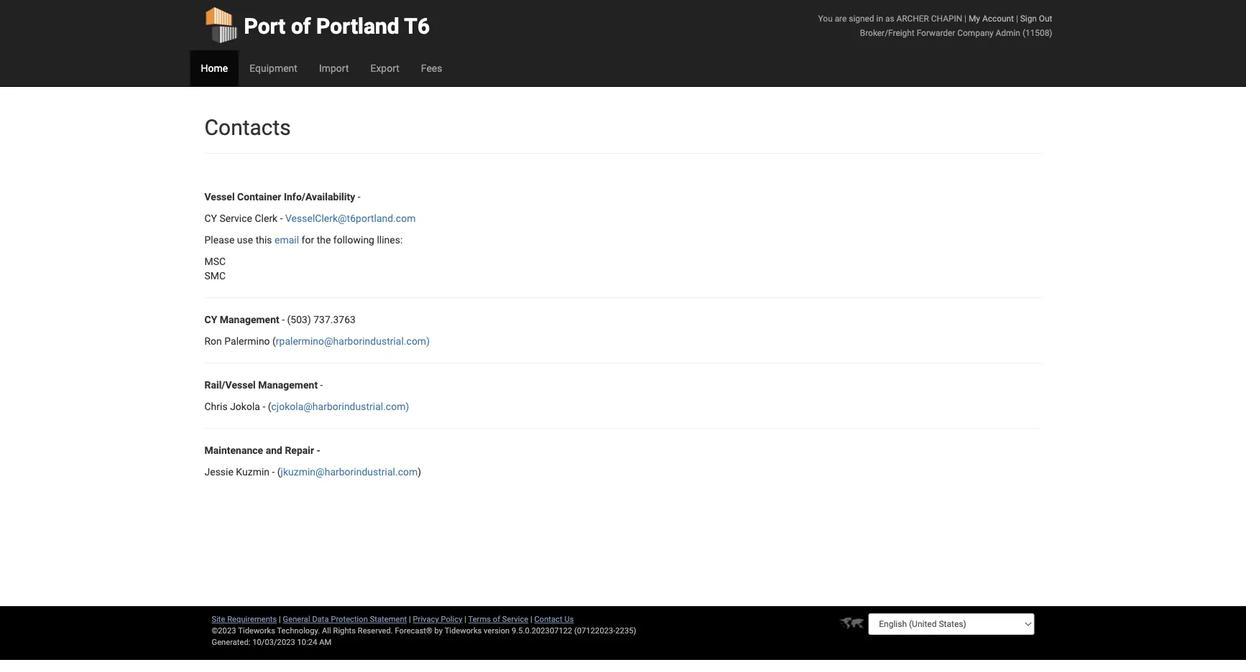 Task type: describe. For each thing, give the bounding box(es) containing it.
maintenance
[[205, 445, 263, 457]]

0 vertical spatial service
[[220, 212, 252, 224]]

vesselclerk@t6portland.com link
[[285, 212, 416, 224]]

contacts
[[205, 115, 291, 140]]

technology.
[[277, 627, 320, 636]]

| left general
[[279, 615, 281, 624]]

sign out link
[[1021, 13, 1053, 23]]

737.3763
[[314, 314, 356, 326]]

site requirements link
[[212, 615, 277, 624]]

llines:
[[377, 234, 403, 246]]

requirements
[[227, 615, 277, 624]]

(503)
[[287, 314, 311, 326]]

palermino
[[225, 335, 270, 347]]

are
[[835, 13, 847, 23]]

jkuzmin@harborindustrial.com
[[281, 466, 418, 478]]

rail/vessel
[[205, 379, 256, 391]]

as
[[886, 13, 895, 23]]

am
[[319, 638, 332, 647]]

general
[[283, 615, 310, 624]]

management for rail/vessel management
[[258, 379, 318, 391]]

all
[[322, 627, 331, 636]]

cjokola@harborindustrial.com) link
[[271, 401, 409, 413]]

of inside site requirements | general data protection statement | privacy policy | terms of service | contact us ©2023 tideworks technology. all rights reserved. forecast® by tideworks version 9.5.0.202307122 (07122023-2235) generated: 10/03/2023 10:24 am
[[493, 615, 500, 624]]

contact us link
[[535, 615, 574, 624]]

chris
[[205, 401, 228, 413]]

us
[[565, 615, 574, 624]]

email
[[275, 234, 299, 246]]

use
[[237, 234, 253, 246]]

- up the chris jokola - ( cjokola@harborindustrial.com)
[[320, 379, 323, 391]]

msc
[[205, 256, 226, 267]]

version
[[484, 627, 510, 636]]

)
[[418, 466, 421, 478]]

company
[[958, 28, 994, 38]]

generated:
[[212, 638, 251, 647]]

kuzmin
[[236, 466, 270, 478]]

general data protection statement link
[[283, 615, 407, 624]]

(11508)
[[1023, 28, 1053, 38]]

cy for cy management - (503) 737.3763
[[205, 314, 217, 326]]

email link
[[275, 234, 299, 246]]

smc
[[205, 270, 226, 282]]

0 vertical spatial (
[[273, 335, 276, 347]]

vessel
[[205, 191, 235, 203]]

management for cy management
[[220, 314, 279, 326]]

statement
[[370, 615, 407, 624]]

home button
[[190, 50, 239, 86]]

rail/vessel management -
[[205, 379, 323, 391]]

in
[[877, 13, 884, 23]]

jokola
[[230, 401, 260, 413]]

ron
[[205, 335, 222, 347]]

you
[[819, 13, 833, 23]]

- up 'vesselclerk@t6portland.com' link
[[358, 191, 361, 203]]

clerk
[[255, 212, 278, 224]]

fees
[[421, 62, 442, 74]]

ron palermino ( rpalermino@harborindustrial.com)
[[205, 335, 430, 347]]

maintenance and repair -
[[205, 445, 321, 457]]

privacy policy link
[[413, 615, 463, 624]]

cy management - (503) 737.3763
[[205, 314, 356, 326]]

- left (503) at the top left of the page
[[282, 314, 285, 326]]

out
[[1039, 13, 1053, 23]]

port
[[244, 13, 286, 39]]

chapin
[[932, 13, 963, 23]]

©2023 tideworks
[[212, 627, 275, 636]]



Task type: locate. For each thing, give the bounding box(es) containing it.
reserved.
[[358, 627, 393, 636]]

forwarder
[[917, 28, 956, 38]]

home
[[201, 62, 228, 74]]

site requirements | general data protection statement | privacy policy | terms of service | contact us ©2023 tideworks technology. all rights reserved. forecast® by tideworks version 9.5.0.202307122 (07122023-2235) generated: 10/03/2023 10:24 am
[[212, 615, 637, 647]]

1 vertical spatial management
[[258, 379, 318, 391]]

t6
[[404, 13, 430, 39]]

jkuzmin@harborindustrial.com link
[[281, 466, 418, 478]]

account
[[983, 13, 1014, 23]]

| left 'sign'
[[1016, 13, 1019, 23]]

rpalermino@harborindustrial.com)
[[276, 335, 430, 347]]

import
[[319, 62, 349, 74]]

terms
[[468, 615, 491, 624]]

management
[[220, 314, 279, 326], [258, 379, 318, 391]]

please use this email for the following llines:
[[205, 234, 403, 246]]

of
[[291, 13, 311, 39], [493, 615, 500, 624]]

service up version
[[502, 615, 529, 624]]

please
[[205, 234, 235, 246]]

contact
[[535, 615, 563, 624]]

service inside site requirements | general data protection statement | privacy policy | terms of service | contact us ©2023 tideworks technology. all rights reserved. forecast® by tideworks version 9.5.0.202307122 (07122023-2235) generated: 10/03/2023 10:24 am
[[502, 615, 529, 624]]

rights
[[333, 627, 356, 636]]

jessie kuzmin - ( jkuzmin@harborindustrial.com )
[[205, 466, 421, 478]]

| left my
[[965, 13, 967, 23]]

( down cy management - (503) 737.3763
[[273, 335, 276, 347]]

info/availability
[[284, 191, 355, 203]]

data
[[312, 615, 329, 624]]

signed
[[849, 13, 875, 23]]

policy
[[441, 615, 463, 624]]

by
[[435, 627, 443, 636]]

(07122023-
[[574, 627, 616, 636]]

- right jokola at the left bottom of the page
[[263, 401, 265, 413]]

( for jkuzmin@harborindustrial.com
[[277, 466, 281, 478]]

privacy
[[413, 615, 439, 624]]

tideworks
[[445, 627, 482, 636]]

import button
[[308, 50, 360, 86]]

10:24
[[297, 638, 317, 647]]

equipment button
[[239, 50, 308, 86]]

1 vertical spatial (
[[268, 401, 271, 413]]

| up 9.5.0.202307122
[[531, 615, 533, 624]]

of up version
[[493, 615, 500, 624]]

1 horizontal spatial of
[[493, 615, 500, 624]]

2235)
[[616, 627, 637, 636]]

following
[[333, 234, 375, 246]]

1 vertical spatial service
[[502, 615, 529, 624]]

site
[[212, 615, 225, 624]]

cy service clerk - vesselclerk@t6portland.com
[[205, 212, 416, 224]]

my account link
[[969, 13, 1014, 23]]

management up palermino
[[220, 314, 279, 326]]

1 vertical spatial of
[[493, 615, 500, 624]]

1 horizontal spatial (
[[273, 335, 276, 347]]

1 vertical spatial cy
[[205, 314, 217, 326]]

1 cy from the top
[[205, 212, 217, 224]]

( for cjokola@harborindustrial.com)
[[268, 401, 271, 413]]

msc smc
[[205, 256, 226, 282]]

9.5.0.202307122
[[512, 627, 572, 636]]

portland
[[316, 13, 400, 39]]

cy
[[205, 212, 217, 224], [205, 314, 217, 326]]

-
[[358, 191, 361, 203], [280, 212, 283, 224], [282, 314, 285, 326], [320, 379, 323, 391], [263, 401, 265, 413], [317, 445, 321, 457], [272, 466, 275, 478]]

admin
[[996, 28, 1021, 38]]

| up tideworks
[[465, 615, 467, 624]]

0 vertical spatial management
[[220, 314, 279, 326]]

( down and
[[277, 466, 281, 478]]

my
[[969, 13, 981, 23]]

cy up ron
[[205, 314, 217, 326]]

0 horizontal spatial (
[[268, 401, 271, 413]]

fees button
[[410, 50, 453, 86]]

export
[[371, 62, 400, 74]]

the
[[317, 234, 331, 246]]

2 horizontal spatial (
[[277, 466, 281, 478]]

this
[[256, 234, 272, 246]]

0 vertical spatial of
[[291, 13, 311, 39]]

terms of service link
[[468, 615, 529, 624]]

management up the chris jokola - ( cjokola@harborindustrial.com)
[[258, 379, 318, 391]]

equipment
[[250, 62, 298, 74]]

cy for cy service clerk - vesselclerk@t6portland.com
[[205, 212, 217, 224]]

- right 'kuzmin'
[[272, 466, 275, 478]]

- right "repair"
[[317, 445, 321, 457]]

|
[[965, 13, 967, 23], [1016, 13, 1019, 23], [279, 615, 281, 624], [409, 615, 411, 624], [465, 615, 467, 624], [531, 615, 533, 624]]

archer
[[897, 13, 929, 23]]

export button
[[360, 50, 410, 86]]

port of portland t6
[[244, 13, 430, 39]]

0 horizontal spatial of
[[291, 13, 311, 39]]

chris jokola - ( cjokola@harborindustrial.com)
[[205, 401, 409, 413]]

container
[[237, 191, 281, 203]]

for
[[302, 234, 314, 246]]

jessie
[[205, 466, 234, 478]]

2 cy from the top
[[205, 314, 217, 326]]

( down rail/vessel management -
[[268, 401, 271, 413]]

protection
[[331, 615, 368, 624]]

0 horizontal spatial service
[[220, 212, 252, 224]]

cy up the please
[[205, 212, 217, 224]]

and
[[266, 445, 282, 457]]

port of portland t6 link
[[205, 0, 430, 50]]

broker/freight
[[860, 28, 915, 38]]

| up forecast®
[[409, 615, 411, 624]]

cjokola@harborindustrial.com)
[[271, 401, 409, 413]]

1 horizontal spatial service
[[502, 615, 529, 624]]

forecast®
[[395, 627, 433, 636]]

10/03/2023
[[252, 638, 295, 647]]

2 vertical spatial (
[[277, 466, 281, 478]]

- right the clerk
[[280, 212, 283, 224]]

of right the port
[[291, 13, 311, 39]]

rpalermino@harborindustrial.com) link
[[276, 335, 430, 347]]

0 vertical spatial cy
[[205, 212, 217, 224]]

service up use in the top of the page
[[220, 212, 252, 224]]

sign
[[1021, 13, 1037, 23]]

vessel container info/availability -
[[205, 191, 361, 203]]

vesselclerk@t6portland.com
[[285, 212, 416, 224]]

service
[[220, 212, 252, 224], [502, 615, 529, 624]]



Task type: vqa. For each thing, say whether or not it's contained in the screenshot.


